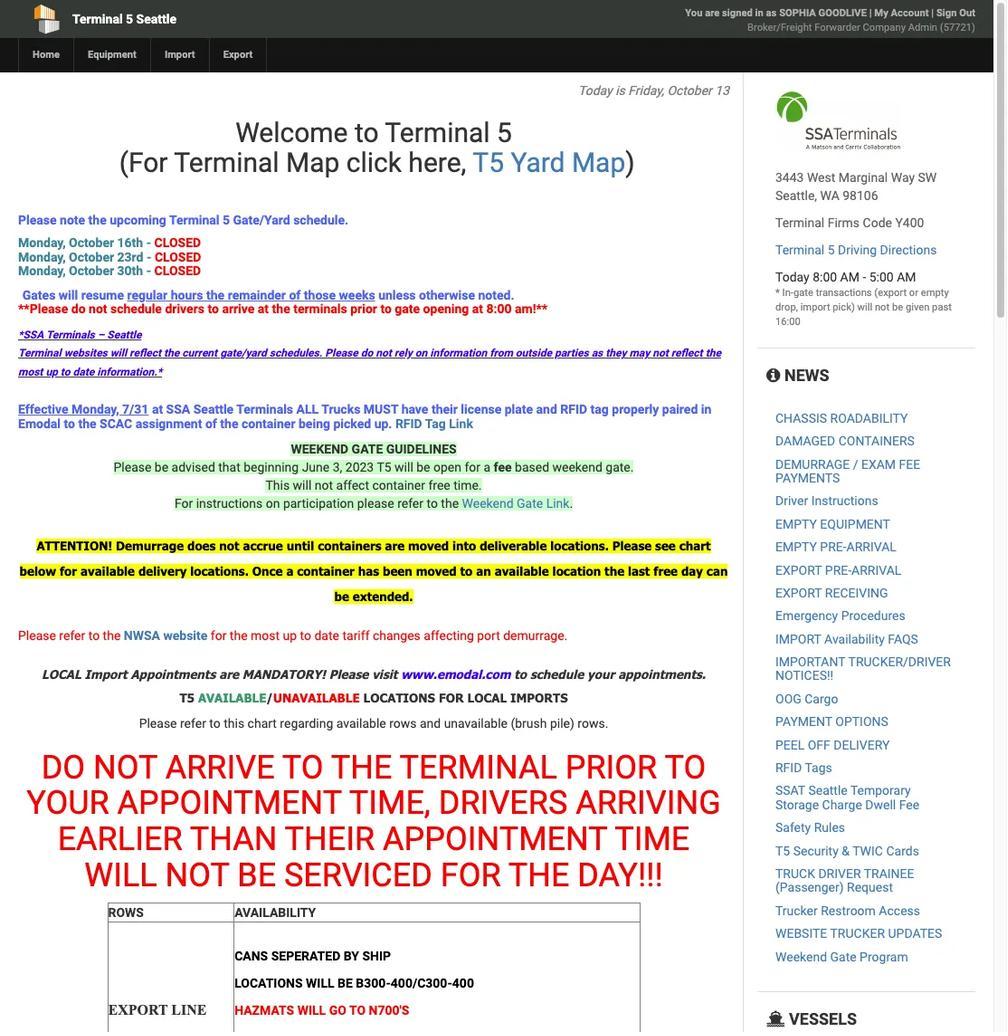 Task type: locate. For each thing, give the bounding box(es) containing it.
a inside attention! demurrage does not accrue until containers are moved into deliverable locations. please see chart below for available delivery locations. once a container has been moved to an available location the last free day can be extended.
[[287, 564, 294, 579]]

access
[[880, 904, 921, 918]]

be up availability in the left of the page
[[237, 856, 276, 894]]

available down 'local import appointments are mandatory! please visit www.emodal.com to schedule your appointments. t5 available / unavailable locations for local imports'
[[337, 716, 386, 731]]

0 vertical spatial refer
[[398, 496, 424, 511]]

dwell
[[866, 798, 897, 812]]

t5 left yard
[[473, 147, 504, 178]]

0 horizontal spatial 8:00
[[487, 302, 512, 316]]

trucks
[[322, 402, 361, 417]]

1 horizontal spatial are
[[385, 539, 405, 553]]

admin
[[909, 22, 938, 34]]

1 vertical spatial pre-
[[826, 563, 852, 577]]

pre- down "empty equipment" link
[[821, 540, 847, 554]]

not up participation
[[315, 478, 333, 493]]

be inside the do not arrive to the terminal prior to your appointment time, drivers arriving earlier than their appointment time will not be serviced for the day!!!
[[237, 856, 276, 894]]

1 vertical spatial on
[[266, 496, 280, 511]]

info circle image
[[767, 368, 781, 384]]

1 vertical spatial do
[[361, 347, 373, 360]]

faqs
[[889, 632, 919, 646]]

your
[[588, 667, 615, 682]]

map up schedule.
[[286, 147, 340, 178]]

schedule up imports
[[531, 667, 584, 682]]

empty equipment link
[[776, 517, 891, 531]]

available down deliverable
[[495, 564, 549, 579]]

0 vertical spatial for
[[465, 460, 481, 474]]

please inside attention! demurrage does not accrue until containers are moved into deliverable locations. please see chart below for available delivery locations. once a container has been moved to an available location the last free day can be extended.
[[613, 539, 652, 553]]

attention!
[[37, 539, 112, 553]]

1 horizontal spatial to
[[350, 1003, 366, 1018]]

0 vertical spatial empty
[[776, 517, 818, 531]]

1 horizontal spatial in
[[756, 7, 764, 19]]

at right opening
[[473, 302, 484, 316]]

drop,
[[776, 302, 799, 313]]

0 vertical spatial and
[[537, 402, 558, 417]]

1 vertical spatial free
[[654, 564, 678, 579]]

will for hazmats
[[298, 1003, 326, 1018]]

container left 'all'
[[242, 416, 296, 431]]

import
[[776, 632, 822, 646]]

their
[[285, 820, 375, 858]]

do right **please
[[71, 302, 86, 316]]

based
[[515, 460, 550, 474]]

hazmats
[[235, 1003, 295, 1018]]

2 vertical spatial container
[[297, 564, 355, 579]]

import inside 'local import appointments are mandatory! please visit www.emodal.com to schedule your appointments. t5 available / unavailable locations for local imports'
[[85, 667, 127, 682]]

on inside *ssa terminals – seattle terminal websites will reflect the current gate/yard schedules. please do not rely on information from outside parties as they may not reflect the most up to date information.*
[[415, 347, 428, 360]]

today                                                                                                                                                                                                                                                                                                                                                                                                                                                                                                                                                                                                                                                                                                           8:00 am - 5:00 am * in-gate transactions (export or empty drop, import pick) will not be given past 16:00
[[776, 270, 953, 328]]

/ inside chassis roadability damaged containers demurrage / exam fee payments driver instructions empty equipment empty pre-arrival export pre-arrival export receiving emergency procedures import availability faqs important trucker/driver notices!! oog cargo payment options peel off delivery rfid tags ssat seattle temporary storage charge dwell fee safety rules t5 security & twic cards truck driver trainee (passenger) request trucker restroom access website trucker updates weekend gate program
[[854, 457, 859, 471]]

0 vertical spatial for
[[439, 691, 464, 705]]

container inside attention! demurrage does not accrue until containers are moved into deliverable locations. please see chart below for available delivery locations. once a container has been moved to an available location the last free day can be extended.
[[297, 564, 355, 579]]

0 vertical spatial chart
[[680, 539, 711, 553]]

t5 inside weekend gate guidelines please be advised that beginning june 3, 2023 t5 will be open for a fee based weekend gate. this will not affect container free time. for instructions on participation please refer to the weekend gate link .
[[377, 460, 392, 474]]

plate
[[505, 402, 534, 417]]

empty down "empty equipment" link
[[776, 540, 818, 554]]

refer left nwsa
[[59, 629, 85, 643]]

1 vertical spatial for
[[441, 856, 501, 894]]

2 vertical spatial refer
[[180, 716, 206, 731]]

oog cargo link
[[776, 692, 839, 706]]

to right the emodal at top
[[64, 416, 75, 431]]

at right arrive
[[258, 302, 269, 316]]

1 horizontal spatial up
[[283, 629, 297, 643]]

2 vertical spatial are
[[219, 667, 239, 682]]

terminals inside *ssa terminals – seattle terminal websites will reflect the current gate/yard schedules. please do not rely on information from outside parties as they may not reflect the most up to date information.*
[[46, 329, 95, 342]]

seattle,
[[776, 188, 818, 203]]

link
[[449, 416, 474, 431], [547, 496, 570, 511]]

refer inside weekend gate guidelines please be advised that beginning june 3, 2023 t5 will be open for a fee based weekend gate. this will not affect container free time. for instructions on participation please refer to the weekend gate link .
[[398, 496, 424, 511]]

at inside at ssa seattle terminals all trucks must have their license plate and rfid tag properly paired in emodal to the scac assignment of the container being picked up.
[[152, 402, 163, 417]]

will inside gates will resume regular hours the remainder of those weeks unless otherwise noted. **please do not schedule drivers to arrive at the terminals prior to gate opening at 8:00 am!**
[[59, 288, 78, 302]]

arrival up receiving at the right
[[852, 563, 902, 577]]

on inside weekend gate guidelines please be advised that beginning june 3, 2023 t5 will be open for a fee based weekend gate. this will not affect container free time. for instructions on participation please refer to the weekend gate link .
[[266, 496, 280, 511]]

0 horizontal spatial of
[[205, 416, 217, 431]]

for inside attention! demurrage does not accrue until containers are moved into deliverable locations. please see chart below for available delivery locations. once a container has been moved to an available location the last free day can be extended.
[[60, 564, 77, 579]]

1 vertical spatial locations.
[[190, 564, 249, 579]]

goodlive
[[819, 7, 868, 19]]

to left 'an'
[[461, 564, 473, 579]]

appointment down this
[[117, 785, 342, 823]]

of right the ssa
[[205, 416, 217, 431]]

will for locations
[[306, 976, 335, 990]]

affecting
[[424, 629, 474, 643]]

gate
[[794, 287, 814, 299], [395, 302, 420, 316]]

2 empty from the top
[[776, 540, 818, 554]]

0 horizontal spatial to
[[282, 749, 324, 787]]

twic
[[853, 844, 884, 858]]

locations.
[[551, 539, 609, 553], [190, 564, 249, 579]]

for right website
[[211, 629, 227, 643]]

weekend down 'time.'
[[462, 496, 514, 511]]

to right prior
[[381, 302, 392, 316]]

1 vertical spatial in
[[702, 402, 712, 417]]

options
[[836, 715, 889, 729]]

unavailable
[[274, 691, 360, 705]]

400/c300-
[[391, 976, 453, 990]]

8:00 left am!**
[[487, 302, 512, 316]]

seattle inside chassis roadability damaged containers demurrage / exam fee payments driver instructions empty equipment empty pre-arrival export pre-arrival export receiving emergency procedures import availability faqs important trucker/driver notices!! oog cargo payment options peel off delivery rfid tags ssat seattle temporary storage charge dwell fee safety rules t5 security & twic cards truck driver trainee (passenger) request trucker restroom access website trucker updates weekend gate program
[[809, 784, 848, 798]]

| left sign
[[932, 7, 935, 19]]

1 horizontal spatial import
[[165, 49, 195, 61]]

1 vertical spatial terminals
[[237, 402, 293, 417]]

5 up equipment
[[126, 12, 133, 26]]

1 vertical spatial be
[[338, 976, 353, 990]]

0 horizontal spatial map
[[286, 147, 340, 178]]

to inside attention! demurrage does not accrue until containers are moved into deliverable locations. please see chart below for available delivery locations. once a container has been moved to an available location the last free day can be extended.
[[461, 564, 473, 579]]

payment
[[776, 715, 833, 729]]

october left 13 at the right top
[[668, 83, 713, 98]]

terminals
[[294, 302, 347, 316]]

free inside attention! demurrage does not accrue until containers are moved into deliverable locations. please see chart below for available delivery locations. once a container has been moved to an available location the last free day can be extended.
[[654, 564, 678, 579]]

1 horizontal spatial link
[[547, 496, 570, 511]]

import down terminal 5 seattle "link"
[[165, 49, 195, 61]]

scac
[[100, 416, 132, 431]]

t5 inside 'local import appointments are mandatory! please visit www.emodal.com to schedule your appointments. t5 available / unavailable locations for local imports'
[[180, 691, 195, 705]]

will right gates at the top
[[59, 288, 78, 302]]

5 inside "link"
[[126, 12, 133, 26]]

0 horizontal spatial weekend
[[462, 496, 514, 511]]

restroom
[[822, 904, 877, 918]]

rfid inside at ssa seattle terminals all trucks must have their license plate and rfid tag properly paired in emodal to the scac assignment of the container being picked up.
[[561, 402, 588, 417]]

import link
[[150, 38, 209, 72]]

free down open at the top
[[429, 478, 451, 493]]

sophia
[[780, 7, 817, 19]]

container up please
[[373, 478, 426, 493]]

hazmats will go to n700's
[[235, 1003, 410, 1018]]

terminal inside *ssa terminals – seattle terminal websites will reflect the current gate/yard schedules. please do not rely on information from outside parties as they may not reflect the most up to date information.*
[[18, 347, 61, 360]]

the
[[88, 213, 107, 227], [207, 288, 225, 302], [272, 302, 290, 316], [164, 347, 180, 360], [706, 347, 722, 360], [78, 416, 97, 431], [220, 416, 239, 431], [441, 496, 459, 511], [605, 564, 625, 579], [103, 629, 121, 643], [230, 629, 248, 643]]

trucker
[[776, 904, 818, 918]]

0 vertical spatial a
[[484, 460, 491, 474]]

0 horizontal spatial schedule
[[110, 302, 162, 316]]

the
[[331, 749, 392, 787], [509, 856, 570, 894]]

in inside at ssa seattle terminals all trucks must have their license plate and rfid tag properly paired in emodal to the scac assignment of the container being picked up.
[[702, 402, 712, 417]]

1 vertical spatial schedule
[[531, 667, 584, 682]]

reflect up information.*
[[130, 347, 161, 360]]

8:00 inside gates will resume regular hours the remainder of those weeks unless otherwise noted. **please do not schedule drivers to arrive at the terminals prior to gate opening at 8:00 am!**
[[487, 302, 512, 316]]

1 empty from the top
[[776, 517, 818, 531]]

0 vertical spatial as
[[767, 7, 777, 19]]

pre- down empty pre-arrival link
[[826, 563, 852, 577]]

be down by
[[338, 976, 353, 990]]

note
[[60, 213, 85, 227]]

0 horizontal spatial at
[[152, 402, 163, 417]]

to inside 'local import appointments are mandatory! please visit www.emodal.com to schedule your appointments. t5 available / unavailable locations for local imports'
[[515, 667, 527, 682]]

as
[[767, 7, 777, 19], [592, 347, 603, 360]]

gate.
[[606, 460, 634, 474]]

website
[[776, 927, 828, 941]]

peel off delivery link
[[776, 738, 891, 752]]

weekend inside weekend gate guidelines please be advised that beginning june 3, 2023 t5 will be open for a fee based weekend gate. this will not affect container free time. for instructions on participation please refer to the weekend gate link .
[[462, 496, 514, 511]]

terminals inside at ssa seattle terminals all trucks must have their license plate and rfid tag properly paired in emodal to the scac assignment of the container being picked up.
[[237, 402, 293, 417]]

rfid right up.
[[396, 416, 423, 431]]

1 horizontal spatial available
[[337, 716, 386, 731]]

schedule down 30th
[[110, 302, 162, 316]]

for down the attention!
[[60, 564, 77, 579]]

today left is
[[579, 83, 613, 98]]

go
[[329, 1003, 347, 1018]]

that
[[219, 460, 241, 474]]

peel
[[776, 738, 805, 752]]

terminals left 'all'
[[237, 402, 293, 417]]

locations. down the does
[[190, 564, 249, 579]]

1 vertical spatial empty
[[776, 540, 818, 554]]

1 horizontal spatial date
[[315, 629, 340, 643]]

refer for please refer to this chart regarding available rows and unavailable (brush pile) rows.
[[180, 716, 206, 731]]

appointment down terminal
[[383, 820, 608, 858]]

please inside please note the upcoming terminal 5 gate/yard schedule. monday, october 16th - closed monday, october 23rd - closed monday, october 30th - closed
[[18, 213, 57, 227]]

0 horizontal spatial date
[[73, 366, 94, 378]]

0 horizontal spatial as
[[592, 347, 603, 360]]

link right tag
[[449, 416, 474, 431]]

available down the attention!
[[81, 564, 135, 579]]

1 vertical spatial a
[[287, 564, 294, 579]]

to up imports
[[515, 667, 527, 682]]

1 vertical spatial will
[[306, 976, 335, 990]]

marginal
[[839, 170, 889, 185]]

today for today                                                                                                                                                                                                                                                                                                                                                                                                                                                                                                                                                                                                                                                                                                           8:00 am - 5:00 am * in-gate transactions (export or empty drop, import pick) will not be given past 16:00
[[776, 270, 810, 284]]

date left tariff
[[315, 629, 340, 643]]

1 horizontal spatial not
[[165, 856, 229, 894]]

empty
[[922, 287, 950, 299]]

locations. up location
[[551, 539, 609, 553]]

1 horizontal spatial reflect
[[672, 347, 703, 360]]

1 vertical spatial of
[[205, 416, 217, 431]]

up
[[46, 366, 58, 378], [283, 629, 297, 643]]

container
[[242, 416, 296, 431], [373, 478, 426, 493], [297, 564, 355, 579]]

- right the 16th
[[146, 236, 151, 250]]

up up effective
[[46, 366, 58, 378]]

1 reflect from the left
[[130, 347, 161, 360]]

for inside weekend gate guidelines please be advised that beginning june 3, 2023 t5 will be open for a fee based weekend gate. this will not affect container free time. for instructions on participation please refer to the weekend gate link .
[[465, 460, 481, 474]]

1 vertical spatial not
[[165, 856, 229, 894]]

forwarder
[[815, 22, 861, 34]]

2 horizontal spatial rfid
[[776, 761, 803, 775]]

will inside the do not arrive to the terminal prior to your appointment time, drivers arriving earlier than their appointment time will not be serviced for the day!!!
[[84, 856, 157, 894]]

are inside attention! demurrage does not accrue until containers are moved into deliverable locations. please see chart below for available delivery locations. once a container has been moved to an available location the last free day can be extended.
[[385, 539, 405, 553]]

of inside at ssa seattle terminals all trucks must have their license plate and rfid tag properly paired in emodal to the scac assignment of the container being picked up.
[[205, 416, 217, 431]]

please down "below"
[[18, 629, 56, 643]]

be
[[237, 856, 276, 894], [338, 976, 353, 990]]

those
[[304, 288, 336, 302]]

procedures
[[842, 609, 906, 623]]

be down guidelines
[[417, 460, 431, 474]]

in right signed
[[756, 7, 764, 19]]

1 horizontal spatial am
[[898, 270, 917, 284]]

into
[[453, 539, 477, 553]]

1 vertical spatial for
[[60, 564, 77, 579]]

container inside weekend gate guidelines please be advised that beginning june 3, 2023 t5 will be open for a fee based weekend gate. this will not affect container free time. for instructions on participation please refer to the weekend gate link .
[[373, 478, 426, 493]]

0 vertical spatial be
[[237, 856, 276, 894]]

1 closed from the top
[[154, 236, 201, 250]]

rfid down peel
[[776, 761, 803, 775]]

empty down driver
[[776, 517, 818, 531]]

to inside weekend gate guidelines please be advised that beginning june 3, 2023 t5 will be open for a fee based weekend gate. this will not affect container free time. for instructions on participation please refer to the weekend gate link .
[[427, 496, 438, 511]]

the left scac
[[78, 416, 97, 431]]

all
[[297, 402, 319, 417]]

0 vertical spatial do
[[71, 302, 86, 316]]

are right the "you"
[[706, 7, 720, 19]]

a left fee
[[484, 460, 491, 474]]

8:00
[[813, 270, 838, 284], [487, 302, 512, 316]]

export
[[776, 563, 823, 577], [776, 586, 823, 600], [108, 1003, 168, 1018]]

0 horizontal spatial chart
[[248, 716, 277, 731]]

cans seperated by ship
[[235, 949, 391, 963]]

most up the mandatory!
[[251, 629, 280, 643]]

from
[[490, 347, 513, 360]]

1 vertical spatial weekend
[[776, 950, 828, 964]]

0 vertical spatial are
[[706, 7, 720, 19]]

temporary
[[851, 784, 912, 798]]

or
[[910, 287, 919, 299]]

reflect
[[130, 347, 161, 360], [672, 347, 703, 360]]

an
[[477, 564, 492, 579]]

demurrage
[[116, 539, 184, 553]]

chart inside attention! demurrage does not accrue until containers are moved into deliverable locations. please see chart below for available delivery locations. once a container has been moved to an available location the last free day can be extended.
[[680, 539, 711, 553]]

ship image
[[767, 1012, 786, 1028]]

will up information.*
[[110, 347, 127, 360]]

0 horizontal spatial refer
[[59, 629, 85, 643]]

reflect right may
[[672, 347, 703, 360]]

export up emergency
[[776, 586, 823, 600]]

being
[[299, 416, 331, 431]]

the left the last
[[605, 564, 625, 579]]

0 vertical spatial on
[[415, 347, 428, 360]]

the down drivers
[[509, 856, 570, 894]]

as up 'broker/freight'
[[767, 7, 777, 19]]

t5 inside welcome to terminal 5 (for terminal map click here, t5 yard map )
[[473, 147, 504, 178]]

1 horizontal spatial container
[[297, 564, 355, 579]]

you
[[686, 7, 703, 19]]

ssat
[[776, 784, 806, 798]]

on down this
[[266, 496, 280, 511]]

the down 'time.'
[[441, 496, 459, 511]]

a right once
[[287, 564, 294, 579]]

2 reflect from the left
[[672, 347, 703, 360]]

weekend
[[462, 496, 514, 511], [776, 950, 828, 964]]

website
[[163, 629, 208, 643]]

1 vertical spatial /
[[267, 691, 274, 705]]

last
[[628, 564, 651, 579]]

for down drivers
[[441, 856, 501, 894]]

2 horizontal spatial are
[[706, 7, 720, 19]]

remainder
[[228, 288, 286, 302]]

1 horizontal spatial of
[[289, 288, 301, 302]]

0 vertical spatial arrival
[[847, 540, 897, 554]]

1 vertical spatial the
[[509, 856, 570, 894]]

2 horizontal spatial container
[[373, 478, 426, 493]]

time
[[615, 820, 690, 858]]

0 horizontal spatial up
[[46, 366, 58, 378]]

chart right this
[[248, 716, 277, 731]]

moved down "into"
[[416, 564, 457, 579]]

0 horizontal spatial not
[[93, 749, 157, 787]]

weekend down website
[[776, 950, 828, 964]]

equipment
[[88, 49, 137, 61]]

5 inside welcome to terminal 5 (for terminal map click here, t5 yard map )
[[497, 117, 512, 149]]

will inside *ssa terminals – seattle terminal websites will reflect the current gate/yard schedules. please do not rely on information from outside parties as they may not reflect the most up to date information.*
[[110, 347, 127, 360]]

1 horizontal spatial locations
[[364, 691, 436, 705]]

1 vertical spatial arrival
[[852, 563, 902, 577]]

1 horizontal spatial and
[[537, 402, 558, 417]]

0 vertical spatial import
[[165, 49, 195, 61]]

2 vertical spatial for
[[211, 629, 227, 643]]

0 vertical spatial of
[[289, 288, 301, 302]]

the right website
[[230, 629, 248, 643]]

0 horizontal spatial gate
[[517, 496, 544, 511]]

2 closed from the top
[[155, 250, 201, 264]]

to right 'prior'
[[665, 749, 707, 787]]

seattle down the tags
[[809, 784, 848, 798]]

link down weekend
[[547, 496, 570, 511]]

for
[[175, 496, 193, 511]]

not
[[89, 302, 107, 316], [876, 302, 890, 313], [376, 347, 392, 360], [653, 347, 669, 360], [315, 478, 333, 493], [219, 539, 240, 553]]

rfid inside chassis roadability damaged containers demurrage / exam fee payments driver instructions empty equipment empty pre-arrival export pre-arrival export receiving emergency procedures import availability faqs important trucker/driver notices!! oog cargo payment options peel off delivery rfid tags ssat seattle temporary storage charge dwell fee safety rules t5 security & twic cards truck driver trainee (passenger) request trucker restroom access website trucker updates weekend gate program
[[776, 761, 803, 775]]

0 vertical spatial container
[[242, 416, 296, 431]]

to right welcome
[[355, 117, 379, 149]]

seattle inside "link"
[[136, 12, 177, 26]]

container down containers
[[297, 564, 355, 579]]

schedule inside gates will resume regular hours the remainder of those weeks unless otherwise noted. **please do not schedule drivers to arrive at the terminals prior to gate opening at 8:00 am!**
[[110, 302, 162, 316]]

attention! demurrage does not accrue until containers are moved into deliverable locations. please see chart below for available delivery locations. once a container has been moved to an available location the last free day can be extended.
[[20, 539, 728, 604]]

be down (export
[[893, 302, 904, 313]]

will down june
[[293, 478, 312, 493]]

0 horizontal spatial import
[[85, 667, 127, 682]]

the right hours
[[207, 288, 225, 302]]

0 vertical spatial local
[[42, 667, 81, 682]]

seattle inside at ssa seattle terminals all trucks must have their license plate and rfid tag properly paired in emodal to the scac assignment of the container being picked up.
[[194, 402, 234, 417]]

driver instructions link
[[776, 494, 879, 508]]

trainee
[[865, 867, 915, 881]]

schedule.
[[294, 213, 349, 227]]

please left visit
[[329, 667, 369, 682]]

not inside gates will resume regular hours the remainder of those weeks unless otherwise noted. **please do not schedule drivers to arrive at the terminals prior to gate opening at 8:00 am!**
[[89, 302, 107, 316]]

/ inside 'local import appointments are mandatory! please visit www.emodal.com to schedule your appointments. t5 available / unavailable locations for local imports'
[[267, 691, 274, 705]]

are up available
[[219, 667, 239, 682]]

arrival
[[847, 540, 897, 554], [852, 563, 902, 577]]

and right rows
[[420, 716, 441, 731]]

0 vertical spatial /
[[854, 457, 859, 471]]

0 horizontal spatial reflect
[[130, 347, 161, 360]]

availability
[[825, 632, 886, 646]]

1 horizontal spatial do
[[361, 347, 373, 360]]

are up been
[[385, 539, 405, 553]]

date down websites at the top of the page
[[73, 366, 94, 378]]

refer right please
[[398, 496, 424, 511]]

terminal inside "link"
[[72, 12, 123, 26]]

news
[[781, 366, 830, 385]]

map right yard
[[572, 147, 626, 178]]

1 horizontal spatial gate
[[794, 287, 814, 299]]

free down see
[[654, 564, 678, 579]]

will inside 'today                                                                                                                                                                                                                                                                                                                                                                                                                                                                                                                                                                                                                                                                                                           8:00 am - 5:00 am * in-gate transactions (export or empty drop, import pick) will not be given past 16:00'
[[858, 302, 873, 313]]

0 horizontal spatial a
[[287, 564, 294, 579]]

welcome to terminal 5 (for terminal map click here, t5 yard map )
[[113, 117, 635, 178]]

today inside 'today                                                                                                                                                                                                                                                                                                                                                                                                                                                                                                                                                                                                                                                                                                           8:00 am - 5:00 am * in-gate transactions (export or empty drop, import pick) will not be given past 16:00'
[[776, 270, 810, 284]]

1 horizontal spatial gate
[[831, 950, 857, 964]]

0 vertical spatial the
[[331, 749, 392, 787]]

sign
[[937, 7, 958, 19]]

payment options link
[[776, 715, 889, 729]]

1 horizontal spatial map
[[572, 147, 626, 178]]

*
[[776, 287, 780, 299]]

5 left the gate/yard
[[223, 213, 230, 227]]

1 horizontal spatial be
[[338, 976, 353, 990]]

0 vertical spatial in
[[756, 7, 764, 19]]

october down the "note"
[[69, 236, 114, 250]]

1 horizontal spatial on
[[415, 347, 428, 360]]

weekend inside chassis roadability damaged containers demurrage / exam fee payments driver instructions empty equipment empty pre-arrival export pre-arrival export receiving emergency procedures import availability faqs important trucker/driver notices!! oog cargo payment options peel off delivery rfid tags ssat seattle temporary storage charge dwell fee safety rules t5 security & twic cards truck driver trainee (passenger) request trucker restroom access website trucker updates weekend gate program
[[776, 950, 828, 964]]

will up hazmats will go to n700's
[[306, 976, 335, 990]]

date
[[73, 366, 94, 378], [315, 629, 340, 643]]

export link
[[209, 38, 267, 72]]

0 horizontal spatial gate
[[395, 302, 420, 316]]

home
[[33, 49, 60, 61]]

2 horizontal spatial refer
[[398, 496, 424, 511]]

0 vertical spatial locations.
[[551, 539, 609, 553]]



Task type: describe. For each thing, give the bounding box(es) containing it.
1 horizontal spatial local
[[468, 691, 507, 705]]

account
[[892, 7, 930, 19]]

0 horizontal spatial appointment
[[117, 785, 342, 823]]

terminal firms code y400
[[776, 216, 925, 230]]

gate/yard
[[220, 347, 267, 360]]

trucker/driver
[[849, 655, 952, 669]]

import inside import link
[[165, 49, 195, 61]]

2 horizontal spatial at
[[473, 302, 484, 316]]

5:00
[[870, 270, 894, 284]]

(for
[[119, 147, 168, 178]]

gate inside gates will resume regular hours the remainder of those weeks unless otherwise noted. **please do not schedule drivers to arrive at the terminals prior to gate opening at 8:00 am!**
[[395, 302, 420, 316]]

1 vertical spatial up
[[283, 629, 297, 643]]

to inside at ssa seattle terminals all trucks must have their license plate and rfid tag properly paired in emodal to the scac assignment of the container being picked up.
[[64, 416, 75, 431]]

once
[[252, 564, 283, 579]]

is
[[616, 83, 626, 98]]

1 horizontal spatial appointment
[[383, 820, 608, 858]]

parties
[[555, 347, 589, 360]]

websites
[[64, 347, 108, 360]]

friday,
[[629, 83, 665, 98]]

not inside 'today                                                                                                                                                                                                                                                                                                                                                                                                                                                                                                                                                                                                                                                                                                           8:00 am - 5:00 am * in-gate transactions (export or empty drop, import pick) will not be given past 16:00'
[[876, 302, 890, 313]]

0 vertical spatial not
[[93, 749, 157, 787]]

2 vertical spatial export
[[108, 1003, 168, 1018]]

0 horizontal spatial locations.
[[190, 564, 249, 579]]

2 horizontal spatial to
[[665, 749, 707, 787]]

program
[[860, 950, 909, 964]]

rfid tags link
[[776, 761, 833, 775]]

container inside at ssa seattle terminals all trucks must have their license plate and rfid tag properly paired in emodal to the scac assignment of the container being picked up.
[[242, 416, 296, 431]]

otherwise
[[419, 288, 475, 302]]

sign out link
[[937, 7, 976, 19]]

appointments
[[131, 667, 216, 682]]

0 horizontal spatial locations
[[235, 976, 303, 990]]

not right may
[[653, 347, 669, 360]]

not inside attention! demurrage does not accrue until containers are moved into deliverable locations. please see chart below for available delivery locations. once a container has been moved to an available location the last free day can be extended.
[[219, 539, 240, 553]]

3 closed from the top
[[154, 264, 201, 278]]

schedule inside 'local import appointments are mandatory! please visit www.emodal.com to schedule your appointments. t5 available / unavailable locations for local imports'
[[531, 667, 584, 682]]

the inside attention! demurrage does not accrue until containers are moved into deliverable locations. please see chart below for available delivery locations. once a container has been moved to an available location the last free day can be extended.
[[605, 564, 625, 579]]

23rd
[[117, 250, 144, 264]]

terminal
[[400, 749, 558, 787]]

to inside welcome to terminal 5 (for terminal map click here, t5 yard map )
[[355, 117, 379, 149]]

5 inside please note the upcoming terminal 5 gate/yard schedule. monday, october 16th - closed monday, october 23rd - closed monday, october 30th - closed
[[223, 213, 230, 227]]

schedules.
[[270, 347, 323, 360]]

driver
[[776, 494, 809, 508]]

this
[[224, 716, 245, 731]]

a inside weekend gate guidelines please be advised that beginning june 3, 2023 t5 will be open for a fee based weekend gate. this will not affect container free time. for instructions on participation please refer to the weekend gate link .
[[484, 460, 491, 474]]

today is friday, october 13
[[579, 83, 730, 98]]

effective
[[18, 402, 68, 417]]

refer for please refer to the nwsa website for the most up to date tariff changes affecting port demurrage.
[[59, 629, 85, 643]]

to left this
[[210, 716, 221, 731]]

up inside *ssa terminals – seattle terminal websites will reflect the current gate/yard schedules. please do not rely on information from outside parties as they may not reflect the most up to date information.*
[[46, 366, 58, 378]]

and inside at ssa seattle terminals all trucks must have their license plate and rfid tag properly paired in emodal to the scac assignment of the container being picked up.
[[537, 402, 558, 417]]

of inside gates will resume regular hours the remainder of those weeks unless otherwise noted. **please do not schedule drivers to arrive at the terminals prior to gate opening at 8:00 am!**
[[289, 288, 301, 302]]

cans
[[235, 949, 268, 963]]

terminal 5 seattle link
[[18, 0, 401, 38]]

weekend
[[291, 442, 349, 456]]

out
[[960, 7, 976, 19]]

not inside weekend gate guidelines please be advised that beginning june 3, 2023 t5 will be open for a fee based weekend gate. this will not affect container free time. for instructions on participation please refer to the weekend gate link .
[[315, 478, 333, 493]]

terminal 5 seattle
[[72, 12, 177, 26]]

please inside weekend gate guidelines please be advised that beginning june 3, 2023 t5 will be open for a fee based weekend gate. this will not affect container free time. for instructions on participation please refer to the weekend gate link .
[[114, 460, 152, 474]]

please inside 'local import appointments are mandatory! please visit www.emodal.com to schedule your appointments. t5 available / unavailable locations for local imports'
[[329, 667, 369, 682]]

please note the upcoming terminal 5 gate/yard schedule. monday, october 16th - closed monday, october 23rd - closed monday, october 30th - closed
[[18, 213, 349, 278]]

- right 23rd
[[147, 250, 152, 264]]

1 horizontal spatial most
[[251, 629, 280, 643]]

paired
[[663, 402, 698, 417]]

demurrage
[[776, 457, 851, 471]]

gates
[[22, 288, 56, 302]]

the left the terminals on the left top
[[272, 302, 290, 316]]

8:00 inside 'today                                                                                                                                                                                                                                                                                                                                                                                                                                                                                                                                                                                                                                                                                                           8:00 am - 5:00 am * in-gate transactions (export or empty drop, import pick) will not be given past 16:00'
[[813, 270, 838, 284]]

the left nwsa
[[103, 629, 121, 643]]

the right may
[[706, 347, 722, 360]]

west
[[808, 170, 836, 185]]

regular
[[127, 288, 168, 302]]

important trucker/driver notices!! link
[[776, 655, 952, 683]]

most inside *ssa terminals – seattle terminal websites will reflect the current gate/yard schedules. please do not rely on information from outside parties as they may not reflect the most up to date information.*
[[18, 366, 43, 378]]

date inside *ssa terminals – seattle terminal websites will reflect the current gate/yard schedules. please do not rely on information from outside parties as they may not reflect the most up to date information.*
[[73, 366, 94, 378]]

weekend
[[553, 460, 603, 474]]

to for n700's
[[350, 1003, 366, 1018]]

accrue
[[243, 539, 283, 553]]

1 vertical spatial moved
[[416, 564, 457, 579]]

to for the
[[282, 749, 324, 787]]

please down appointments
[[139, 716, 177, 731]]

not left rely
[[376, 347, 392, 360]]

up.
[[375, 416, 393, 431]]

visit
[[372, 667, 398, 682]]

please inside *ssa terminals – seattle terminal websites will reflect the current gate/yard schedules. please do not rely on information from outside parties as they may not reflect the most up to date information.*
[[325, 347, 358, 360]]

1 vertical spatial date
[[315, 629, 340, 643]]

do inside gates will resume regular hours the remainder of those weeks unless otherwise noted. **please do not schedule drivers to arrive at the terminals prior to gate opening at 8:00 am!**
[[71, 302, 86, 316]]

the inside please note the upcoming terminal 5 gate/yard schedule. monday, october 16th - closed monday, october 23rd - closed monday, october 30th - closed
[[88, 213, 107, 227]]

&
[[842, 844, 850, 858]]

2 horizontal spatial available
[[495, 564, 549, 579]]

safety rules link
[[776, 821, 846, 835]]

1 vertical spatial export
[[776, 586, 823, 600]]

empty pre-arrival link
[[776, 540, 897, 554]]

terminal 5 driving directions
[[776, 243, 938, 257]]

16:00
[[776, 316, 801, 328]]

1 horizontal spatial the
[[509, 856, 570, 894]]

signed
[[723, 7, 753, 19]]

5 left the driving
[[828, 243, 835, 257]]

trucker
[[831, 927, 886, 941]]

1 horizontal spatial for
[[211, 629, 227, 643]]

link inside weekend gate guidelines please be advised that beginning june 3, 2023 t5 will be open for a fee based weekend gate. this will not affect container free time. for instructions on participation please refer to the weekend gate link .
[[547, 496, 570, 511]]

1 map from the left
[[286, 147, 340, 178]]

be inside attention! demurrage does not accrue until containers are moved into deliverable locations. please see chart below for available delivery locations. once a container has been moved to an available location the last free day can be extended.
[[335, 589, 349, 604]]

3443 west marginal way sw seattle, wa 98106
[[776, 170, 938, 203]]

seattle inside *ssa terminals – seattle terminal websites will reflect the current gate/yard schedules. please do not rely on information from outside parties as they may not reflect the most up to date information.*
[[107, 329, 142, 342]]

terminal inside please note the upcoming terminal 5 gate/yard schedule. monday, october 16th - closed monday, october 23rd - closed monday, october 30th - closed
[[169, 213, 220, 227]]

deliverable
[[480, 539, 547, 553]]

2 | from the left
[[932, 7, 935, 19]]

0 horizontal spatial the
[[331, 749, 392, 787]]

the up that
[[220, 416, 239, 431]]

1 | from the left
[[870, 7, 873, 19]]

will down guidelines
[[395, 460, 414, 474]]

chassis roadability damaged containers demurrage / exam fee payments driver instructions empty equipment empty pre-arrival export pre-arrival export receiving emergency procedures import availability faqs important trucker/driver notices!! oog cargo payment options peel off delivery rfid tags ssat seattle temporary storage charge dwell fee safety rules t5 security & twic cards truck driver trainee (passenger) request trucker restroom access website trucker updates weekend gate program
[[776, 411, 952, 964]]

free inside weekend gate guidelines please be advised that beginning june 3, 2023 t5 will be open for a fee based weekend gate. this will not affect container free time. for instructions on participation please refer to the weekend gate link .
[[429, 478, 451, 493]]

do inside *ssa terminals – seattle terminal websites will reflect the current gate/yard schedules. please do not rely on information from outside parties as they may not reflect the most up to date information.*
[[361, 347, 373, 360]]

given
[[906, 302, 930, 313]]

1 horizontal spatial at
[[258, 302, 269, 316]]

0 horizontal spatial available
[[81, 564, 135, 579]]

the inside weekend gate guidelines please be advised that beginning june 3, 2023 t5 will be open for a fee based weekend gate. this will not affect container free time. for instructions on participation please refer to the weekend gate link .
[[441, 496, 459, 511]]

t5 inside chassis roadability damaged containers demurrage / exam fee payments driver instructions empty equipment empty pre-arrival export pre-arrival export receiving emergency procedures import availability faqs important trucker/driver notices!! oog cargo payment options peel off delivery rfid tags ssat seattle temporary storage charge dwell fee safety rules t5 security & twic cards truck driver trainee (passenger) request trucker restroom access website trucker updates weekend gate program
[[776, 844, 791, 858]]

2 map from the left
[[572, 147, 626, 178]]

rows
[[390, 716, 417, 731]]

1 vertical spatial chart
[[248, 716, 277, 731]]

october up resume
[[69, 264, 114, 278]]

line
[[171, 1003, 207, 1018]]

october left 23rd
[[69, 250, 114, 264]]

broker/freight
[[748, 22, 813, 34]]

updates
[[889, 927, 943, 941]]

in inside the you are signed in as sophia goodlive | my account | sign out broker/freight forwarder company admin (57721)
[[756, 7, 764, 19]]

off
[[808, 738, 831, 752]]

upcoming
[[110, 213, 166, 227]]

t5 yard map link
[[473, 147, 626, 178]]

am!**
[[515, 302, 548, 316]]

they
[[606, 347, 627, 360]]

payments
[[776, 471, 841, 485]]

ship
[[363, 949, 391, 963]]

gate inside 'today                                                                                                                                                                                                                                                                                                                                                                                                                                                                                                                                                                                                                                                                                                           8:00 am - 5:00 am * in-gate transactions (export or empty drop, import pick) will not be given past 16:00'
[[794, 287, 814, 299]]

vessels
[[786, 1010, 858, 1029]]

2023
[[346, 460, 374, 474]]

port
[[477, 629, 501, 643]]

effective monday, 7/31
[[18, 402, 149, 417]]

gate inside weekend gate guidelines please be advised that beginning june 3, 2023 t5 will be open for a fee based weekend gate. this will not affect container free time. for instructions on participation please refer to the weekend gate link .
[[517, 496, 544, 511]]

driver
[[819, 867, 862, 881]]

in-
[[783, 287, 794, 299]]

0 vertical spatial moved
[[409, 539, 449, 553]]

storage
[[776, 798, 820, 812]]

as inside the you are signed in as sophia goodlive | my account | sign out broker/freight forwarder company admin (57721)
[[767, 7, 777, 19]]

tariff
[[343, 629, 370, 643]]

instructions
[[196, 496, 263, 511]]

- inside 'today                                                                                                                                                                                                                                                                                                                                                                                                                                                                                                                                                                                                                                                                                                           8:00 am - 5:00 am * in-gate transactions (export or empty drop, import pick) will not be given past 16:00'
[[863, 270, 867, 284]]

*ssa
[[18, 329, 44, 342]]

cards
[[887, 844, 920, 858]]

are inside 'local import appointments are mandatory! please visit www.emodal.com to schedule your appointments. t5 available / unavailable locations for local imports'
[[219, 667, 239, 682]]

at ssa seattle terminals all trucks must have their license plate and rfid tag properly paired in emodal to the scac assignment of the container being picked up.
[[18, 402, 712, 431]]

gate inside chassis roadability damaged containers demurrage / exam fee payments driver instructions empty equipment empty pre-arrival export pre-arrival export receiving emergency procedures import availability faqs important trucker/driver notices!! oog cargo payment options peel off delivery rfid tags ssat seattle temporary storage charge dwell fee safety rules t5 security & twic cards truck driver trainee (passenger) request trucker restroom access website trucker updates weekend gate program
[[831, 950, 857, 964]]

be left advised
[[155, 460, 169, 474]]

seperated
[[271, 949, 341, 963]]

for inside 'local import appointments are mandatory! please visit www.emodal.com to schedule your appointments. t5 available / unavailable locations for local imports'
[[439, 691, 464, 705]]

16th
[[117, 236, 143, 250]]

2 am from the left
[[898, 270, 917, 284]]

0 horizontal spatial link
[[449, 416, 474, 431]]

today for today is friday, october 13
[[579, 83, 613, 98]]

7/31
[[122, 402, 149, 417]]

be inside 'today                                                                                                                                                                                                                                                                                                                                                                                                                                                                                                                                                                                                                                                                                                           8:00 am - 5:00 am * in-gate transactions (export or empty drop, import pick) will not be given past 16:00'
[[893, 302, 904, 313]]

drivers
[[439, 785, 568, 823]]

to up the mandatory!
[[300, 629, 312, 643]]

1 horizontal spatial locations.
[[551, 539, 609, 553]]

- right 30th
[[146, 264, 151, 278]]

ssat seattle temporary storage charge dwell fee link
[[776, 784, 920, 812]]

locations inside 'local import appointments are mandatory! please visit www.emodal.com to schedule your appointments. t5 available / unavailable locations for local imports'
[[364, 691, 436, 705]]

0 vertical spatial pre-
[[821, 540, 847, 554]]

are inside the you are signed in as sophia goodlive | my account | sign out broker/freight forwarder company admin (57721)
[[706, 7, 720, 19]]

affect
[[336, 478, 369, 493]]

extended.
[[353, 589, 413, 604]]

1 am from the left
[[841, 270, 860, 284]]

license
[[461, 402, 502, 417]]

0 horizontal spatial and
[[420, 716, 441, 731]]

unavailable
[[444, 716, 508, 731]]

for inside the do not arrive to the terminal prior to your appointment time, drivers arriving earlier than their appointment time will not be serviced for the day!!!
[[441, 856, 501, 894]]

chassis roadability link
[[776, 411, 909, 425]]

3443
[[776, 170, 805, 185]]

the left current on the left of page
[[164, 347, 180, 360]]

0 vertical spatial export
[[776, 563, 823, 577]]

security
[[794, 844, 839, 858]]

to inside *ssa terminals – seattle terminal websites will reflect the current gate/yard schedules. please do not rely on information from outside parties as they may not reflect the most up to date information.*
[[61, 366, 70, 378]]

0 horizontal spatial rfid
[[396, 416, 423, 431]]

terminal 5 seattle image
[[776, 91, 902, 150]]

to left nwsa
[[88, 629, 100, 643]]

to left arrive
[[208, 302, 219, 316]]

as inside *ssa terminals – seattle terminal websites will reflect the current gate/yard schedules. please do not rely on information from outside parties as they may not reflect the most up to date information.*
[[592, 347, 603, 360]]



Task type: vqa. For each thing, say whether or not it's contained in the screenshot.
leftmost TO
yes



